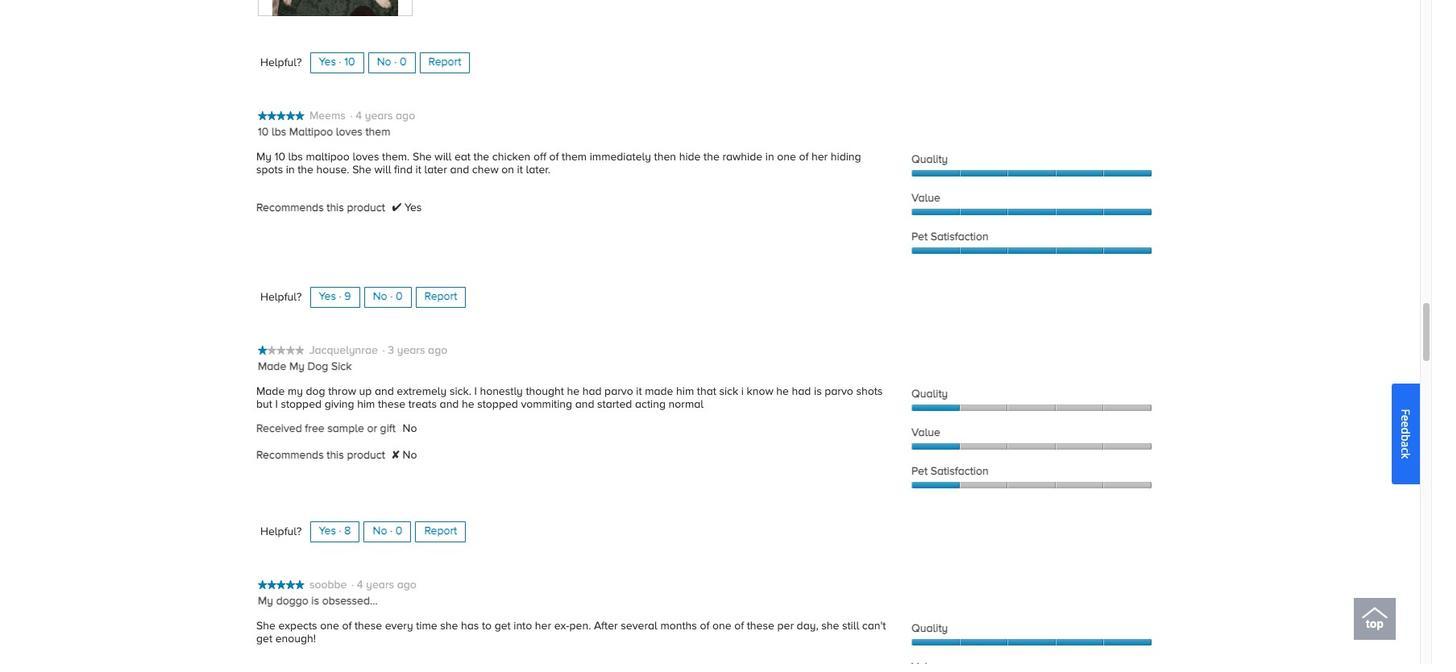 Task type: describe. For each thing, give the bounding box(es) containing it.
1 horizontal spatial will
[[435, 150, 452, 165]]

gift
[[380, 422, 396, 436]]

1 vertical spatial my
[[289, 359, 305, 374]]

★★★★★ for soobbe · 4 years ago
[[258, 579, 304, 589]]

2 she from the left
[[822, 619, 839, 634]]

2 horizontal spatial she
[[413, 150, 432, 165]]

2 stopped from the left
[[477, 398, 518, 412]]

soobbe
[[309, 578, 347, 592]]

sick
[[331, 359, 352, 374]]

hiding
[[831, 150, 861, 165]]

this for ✔
[[327, 201, 344, 216]]

2 parvo from the left
[[825, 385, 853, 399]]

no right ✘
[[403, 448, 417, 463]]

value for made my dog throw up and extremely sick. i honestly thought he had parvo it made him that sick i know he had is parvo shots but i stopped giving him these treats and he stopped vommiting and started acting normal
[[912, 426, 941, 440]]

her inside she expects one of these every time she has to get into her ex-pen. after several months of one of these per day, she still can't get enough!
[[535, 619, 551, 634]]

hide
[[679, 150, 701, 165]]

2 horizontal spatial the
[[704, 150, 720, 165]]

doggo
[[276, 594, 309, 608]]

· down the "chewing on a piece of one" image
[[339, 55, 342, 70]]

these left the per
[[747, 619, 775, 634]]

started
[[597, 398, 632, 412]]

pet for my 10 lbs maltipoo loves them. she will eat the chicken off of them immediately then hide the rawhide in one of her hiding spots in the house. she will find it later and chew on it later.
[[912, 230, 928, 245]]

she inside she expects one of these every time she has to get into her ex-pen. after several months of one of these per day, she still can't get enough!
[[256, 619, 276, 634]]

0 vertical spatial report
[[428, 55, 461, 70]]

of right off
[[549, 150, 559, 165]]

she expects one of these every time she has to get into her ex-pen. after several months of one of these per day, she still can't get enough!
[[256, 619, 886, 647]]

has
[[461, 619, 479, 634]]

made my dog sick
[[258, 359, 352, 374]]

into
[[514, 619, 532, 634]]

pen.
[[570, 619, 591, 634]]

throw
[[328, 385, 356, 399]]

1 stopped from the left
[[281, 398, 322, 412]]

made my dog throw up and extremely sick. i honestly thought he had parvo it made him that sick i know he had is parvo shots but i stopped giving him these treats and he stopped vommiting and started acting normal
[[256, 385, 883, 412]]

recommends this product ✘ no
[[256, 448, 417, 463]]

several
[[621, 619, 658, 634]]

4 for soobbe
[[357, 578, 363, 592]]

can't
[[862, 619, 886, 634]]

recommends for recommends this product ✔ yes
[[256, 201, 324, 216]]

meems · 4 years ago
[[309, 109, 421, 123]]

0 vertical spatial 0
[[400, 55, 407, 70]]

0 horizontal spatial it
[[416, 163, 421, 178]]

✘
[[392, 448, 400, 463]]

3 quality from the top
[[912, 622, 948, 636]]

yes for yes · 9
[[319, 290, 336, 304]]

report for jacquelynrae · 3 years ago
[[424, 524, 457, 539]]

giving
[[325, 398, 354, 412]]

quality for made my dog throw up and extremely sick. i honestly thought he had parvo it made him that sick i know he had is parvo shots but i stopped giving him these treats and he stopped vommiting and started acting normal
[[912, 387, 948, 402]]

received free sample or gift no
[[256, 422, 417, 436]]

helpful? for yes · 8
[[260, 525, 302, 539]]

made for made my dog throw up and extremely sick. i honestly thought he had parvo it made him that sick i know he had is parvo shots but i stopped giving him these treats and he stopped vommiting and started acting normal
[[256, 385, 285, 399]]

years for and
[[397, 343, 425, 358]]

later.
[[526, 163, 550, 178]]

jacquelynrae button
[[309, 343, 378, 358]]

on
[[502, 163, 514, 178]]

time
[[416, 619, 437, 634]]

years for them.
[[365, 109, 393, 123]]

9
[[344, 290, 351, 304]]

no for 10
[[377, 55, 391, 70]]

· left 3
[[382, 343, 385, 358]]

shots
[[856, 385, 883, 399]]

and left started
[[575, 398, 594, 412]]

top
[[1366, 617, 1384, 630]]

house.
[[316, 163, 349, 178]]

yes · 8
[[319, 524, 351, 539]]

to
[[482, 619, 492, 634]]

2 e from the top
[[1398, 421, 1414, 427]]

vommiting
[[521, 398, 572, 412]]

1 horizontal spatial he
[[567, 385, 580, 399]]

obsessed...
[[322, 594, 378, 608]]

1 had from the left
[[583, 385, 602, 399]]

✔
[[392, 201, 402, 216]]

· right meems button
[[350, 109, 353, 123]]

pet for made my dog throw up and extremely sick. i honestly thought he had parvo it made him that sick i know he had is parvo shots but i stopped giving him these treats and he stopped vommiting and started acting normal
[[912, 465, 928, 479]]

still
[[842, 619, 859, 634]]

pet satisfaction for my 10 lbs maltipoo loves them. she will eat the chicken off of them immediately then hide the rawhide in one of her hiding spots in the house. she will find it later and chew on it later.
[[912, 230, 989, 245]]

1 horizontal spatial in
[[766, 150, 774, 165]]

per
[[777, 619, 794, 634]]

made
[[645, 385, 673, 399]]

yes for yes · 10
[[319, 55, 336, 70]]

later
[[424, 163, 447, 178]]

· right 8
[[390, 524, 393, 539]]

sick.
[[450, 385, 471, 399]]

her inside my 10 lbs maltipoo loves them. she will eat the chicken off of them immediately then hide the rawhide in one of her hiding spots in the house. she will find it later and chew on it later.
[[812, 150, 828, 165]]

find
[[394, 163, 413, 178]]

value for my 10 lbs maltipoo loves them. she will eat the chicken off of them immediately then hide the rawhide in one of her hiding spots in the house. she will find it later and chew on it later.
[[912, 191, 941, 206]]

2 vertical spatial years
[[366, 578, 394, 592]]

eat
[[455, 150, 471, 165]]

★★★★★ for jacquelynrae · 3 years ago
[[258, 345, 304, 355]]

2 horizontal spatial he
[[777, 385, 789, 399]]

normal
[[669, 398, 704, 412]]

then
[[654, 150, 676, 165]]

received
[[256, 422, 302, 436]]

· up obsessed...
[[351, 578, 354, 592]]

0 vertical spatial them
[[366, 125, 391, 139]]

0 horizontal spatial in
[[286, 163, 295, 178]]

dog
[[306, 385, 325, 399]]

chicken
[[492, 150, 531, 165]]

of down obsessed...
[[342, 619, 352, 634]]

soobbe · 4 years ago
[[309, 578, 422, 592]]

sample
[[327, 422, 364, 436]]

know
[[747, 385, 774, 399]]

maltipoo
[[306, 150, 350, 165]]

every
[[385, 619, 413, 634]]

rawhide
[[723, 150, 763, 165]]

k
[[1398, 453, 1414, 459]]

my doggo is obsessed...
[[258, 594, 378, 608]]

dog
[[308, 359, 328, 374]]

day,
[[797, 619, 819, 634]]

no · 0 for yes · 10
[[377, 55, 407, 70]]

this for ✘
[[327, 448, 344, 463]]

f e e d b a c k button
[[1392, 384, 1420, 484]]

jacquelynrae
[[309, 343, 378, 358]]

★★★★★ for meems · 4 years ago
[[258, 110, 304, 120]]

ex-
[[554, 619, 570, 634]]

content helpfulness group for meems
[[260, 287, 466, 308]]

back to top image
[[1362, 601, 1388, 626]]

0 horizontal spatial one
[[320, 619, 339, 634]]

up
[[359, 385, 372, 399]]

8
[[344, 524, 351, 539]]

one inside my 10 lbs maltipoo loves them. she will eat the chicken off of them immediately then hide the rawhide in one of her hiding spots in the house. she will find it later and chew on it later.
[[777, 150, 796, 165]]

ago for jacquelynrae · 3 years ago
[[428, 343, 447, 358]]

these inside the made my dog throw up and extremely sick. i honestly thought he had parvo it made him that sick i know he had is parvo shots but i stopped giving him these treats and he stopped vommiting and started acting normal
[[378, 398, 406, 412]]

my 10 lbs maltipoo loves them. she will eat the chicken off of them immediately then hide the rawhide in one of her hiding spots in the house. she will find it later and chew on it later.
[[256, 150, 861, 178]]

ago for soobbe · 4 years ago
[[397, 578, 417, 592]]

yes right ✔
[[405, 201, 422, 216]]

1 horizontal spatial she
[[352, 163, 372, 178]]

i
[[741, 385, 744, 399]]

report button for 4 years ago
[[416, 287, 466, 308]]

0 vertical spatial loves
[[336, 125, 363, 139]]

honestly
[[480, 385, 523, 399]]

c
[[1398, 448, 1414, 453]]

my for doggo
[[258, 594, 273, 608]]

enough!
[[275, 632, 316, 647]]

f e e d b a c k
[[1398, 409, 1414, 459]]

1 horizontal spatial it
[[517, 163, 523, 178]]

yes · 10
[[319, 55, 355, 70]]

meems
[[309, 109, 346, 123]]

10 lbs maltipoo loves them
[[258, 125, 391, 139]]

meems button
[[309, 109, 346, 123]]

d
[[1398, 427, 1414, 434]]

and right the 'up'
[[375, 385, 394, 399]]

immediately
[[590, 150, 651, 165]]

0 horizontal spatial him
[[357, 398, 375, 412]]

recommends for recommends this product ✘ no
[[256, 448, 324, 463]]

f
[[1398, 409, 1414, 415]]

1 parvo from the left
[[605, 385, 633, 399]]

pet satisfaction for made my dog throw up and extremely sick. i honestly thought he had parvo it made him that sick i know he had is parvo shots but i stopped giving him these treats and he stopped vommiting and started acting normal
[[912, 465, 989, 479]]

them.
[[382, 150, 410, 165]]



Task type: locate. For each thing, give the bounding box(es) containing it.
2 product from the top
[[347, 448, 385, 463]]

pet satisfaction
[[912, 230, 989, 245], [912, 465, 989, 479]]

them down the meems · 4 years ago
[[366, 125, 391, 139]]

recommends
[[256, 201, 324, 216], [256, 448, 324, 463]]

had right know
[[792, 385, 811, 399]]

1 vertical spatial report button
[[416, 287, 466, 308]]

yes up meems button
[[319, 55, 336, 70]]

0 horizontal spatial is
[[311, 594, 319, 608]]

yes
[[319, 55, 336, 70], [405, 201, 422, 216], [319, 290, 336, 304], [319, 524, 336, 539]]

it right the find
[[416, 163, 421, 178]]

1 quality from the top
[[912, 153, 948, 167]]

my left "doggo"
[[258, 594, 273, 608]]

content helpfulness group for jacquelynrae
[[260, 522, 466, 542]]

1 she from the left
[[440, 619, 458, 634]]

1 vertical spatial 4
[[357, 578, 363, 592]]

lbs right spots
[[288, 150, 303, 165]]

0 vertical spatial product
[[347, 201, 385, 216]]

loves down the meems · 4 years ago
[[336, 125, 363, 139]]

10 up the meems · 4 years ago
[[344, 55, 355, 70]]

content helpfulness group up soobbe · 4 years ago
[[260, 522, 466, 542]]

helpful?
[[260, 56, 302, 70], [260, 290, 302, 305], [260, 525, 302, 539]]

1 vertical spatial product
[[347, 448, 385, 463]]

2 satisfaction from the top
[[931, 465, 989, 479]]

0 vertical spatial no · 0
[[377, 55, 407, 70]]

1 horizontal spatial had
[[792, 385, 811, 399]]

he right thought
[[567, 385, 580, 399]]

yes left 8
[[319, 524, 336, 539]]

0 vertical spatial helpful?
[[260, 56, 302, 70]]

ago up every in the bottom of the page
[[397, 578, 417, 592]]

helpful? left yes · 8
[[260, 525, 302, 539]]

1 vertical spatial made
[[256, 385, 285, 399]]

this down received free sample or gift no
[[327, 448, 344, 463]]

he left honestly
[[462, 398, 474, 412]]

him left that
[[676, 385, 694, 399]]

1 horizontal spatial she
[[822, 619, 839, 634]]

· right yes · 10 at the top of the page
[[394, 55, 397, 70]]

these left every in the bottom of the page
[[355, 619, 382, 634]]

1 horizontal spatial get
[[495, 619, 511, 634]]

1 vertical spatial report
[[424, 290, 457, 304]]

loves inside my 10 lbs maltipoo loves them. she will eat the chicken off of them immediately then hide the rawhide in one of her hiding spots in the house. she will find it later and chew on it later.
[[353, 150, 379, 165]]

no for 8
[[373, 524, 387, 539]]

one right "months"
[[713, 619, 732, 634]]

0 vertical spatial report button
[[420, 53, 470, 73]]

1 horizontal spatial stopped
[[477, 398, 518, 412]]

· left "9"
[[339, 290, 342, 304]]

4 right meems button
[[356, 109, 362, 123]]

my
[[256, 150, 272, 165], [289, 359, 305, 374], [258, 594, 273, 608]]

0 horizontal spatial she
[[256, 619, 276, 634]]

i right sick.
[[474, 385, 477, 399]]

2 pet from the top
[[912, 465, 928, 479]]

free
[[305, 422, 325, 436]]

1 vertical spatial 10
[[258, 125, 269, 139]]

0 vertical spatial 10
[[344, 55, 355, 70]]

my left dog
[[289, 359, 305, 374]]

her left ex-
[[535, 619, 551, 634]]

0 horizontal spatial them
[[366, 125, 391, 139]]

made up the but
[[258, 359, 286, 374]]

2 horizontal spatial one
[[777, 150, 796, 165]]

· right "9"
[[390, 290, 393, 304]]

stopped right sick.
[[477, 398, 518, 412]]

him up or
[[357, 398, 375, 412]]

the left house.
[[298, 163, 314, 178]]

chewing on a piece of one image
[[259, 0, 412, 16]]

this down house.
[[327, 201, 344, 216]]

she left has
[[440, 619, 458, 634]]

no right "9"
[[373, 290, 387, 304]]

0 for 3 years ago
[[396, 524, 403, 539]]

ago up them.
[[396, 109, 415, 123]]

get right to
[[495, 619, 511, 634]]

the right eat
[[474, 150, 489, 165]]

made
[[258, 359, 286, 374], [256, 385, 285, 399]]

yes · 9
[[319, 290, 351, 304]]

i right the but
[[275, 398, 278, 412]]

value
[[912, 191, 941, 206], [912, 426, 941, 440]]

thought
[[526, 385, 564, 399]]

will left the find
[[374, 163, 391, 178]]

2 quality from the top
[[912, 387, 948, 402]]

1 vertical spatial this
[[327, 448, 344, 463]]

0 horizontal spatial had
[[583, 385, 602, 399]]

no · 0 for yes · 9
[[373, 290, 403, 304]]

parvo
[[605, 385, 633, 399], [825, 385, 853, 399]]

product for ✘
[[347, 448, 385, 463]]

0 for 4 years ago
[[396, 290, 403, 304]]

product
[[347, 201, 385, 216], [347, 448, 385, 463]]

stopped
[[281, 398, 322, 412], [477, 398, 518, 412]]

get
[[495, 619, 511, 634], [256, 632, 272, 647]]

had right thought
[[583, 385, 602, 399]]

my inside my 10 lbs maltipoo loves them. she will eat the chicken off of them immediately then hide the rawhide in one of her hiding spots in the house. she will find it later and chew on it later.
[[256, 150, 272, 165]]

· left 8
[[339, 524, 342, 539]]

2 vertical spatial my
[[258, 594, 273, 608]]

helpful? left yes · 10 at the top of the page
[[260, 56, 302, 70]]

1 vertical spatial pet
[[912, 465, 928, 479]]

★★★★★
[[258, 110, 304, 120], [258, 110, 304, 120], [258, 345, 304, 355], [258, 579, 304, 589], [258, 579, 304, 589]]

made for made my dog sick
[[258, 359, 286, 374]]

one
[[777, 150, 796, 165], [320, 619, 339, 634], [713, 619, 732, 634]]

in right rawhide
[[766, 150, 774, 165]]

1 e from the top
[[1398, 415, 1414, 421]]

0 horizontal spatial she
[[440, 619, 458, 634]]

no for 9
[[373, 290, 387, 304]]

2 had from the left
[[792, 385, 811, 399]]

2 value from the top
[[912, 426, 941, 440]]

lbs left maltipoo
[[272, 125, 286, 139]]

will
[[435, 150, 452, 165], [374, 163, 391, 178]]

0 up the meems · 4 years ago
[[400, 55, 407, 70]]

1 vertical spatial recommends
[[256, 448, 324, 463]]

0 horizontal spatial parvo
[[605, 385, 633, 399]]

0
[[400, 55, 407, 70], [396, 290, 403, 304], [396, 524, 403, 539]]

a
[[1398, 441, 1414, 448]]

0 vertical spatial content helpfulness group
[[260, 53, 470, 73]]

my for 10
[[256, 150, 272, 165]]

off
[[534, 150, 546, 165]]

she right them.
[[413, 150, 432, 165]]

1 vertical spatial ago
[[428, 343, 447, 358]]

of left the per
[[734, 619, 744, 634]]

product down or
[[347, 448, 385, 463]]

1 vertical spatial no · 0
[[373, 290, 403, 304]]

and right later
[[450, 163, 469, 178]]

2 vertical spatial ago
[[397, 578, 417, 592]]

will left eat
[[435, 150, 452, 165]]

0 vertical spatial years
[[365, 109, 393, 123]]

that
[[697, 385, 716, 399]]

he right know
[[777, 385, 789, 399]]

2 vertical spatial quality
[[912, 622, 948, 636]]

i
[[474, 385, 477, 399], [275, 398, 278, 412]]

1 vertical spatial them
[[562, 150, 587, 165]]

1 horizontal spatial them
[[562, 150, 587, 165]]

1 vertical spatial quality
[[912, 387, 948, 402]]

no right gift
[[403, 422, 417, 436]]

he
[[567, 385, 580, 399], [777, 385, 789, 399], [462, 398, 474, 412]]

1 horizontal spatial is
[[814, 385, 822, 399]]

product for ✔
[[347, 201, 385, 216]]

1 recommends from the top
[[256, 201, 324, 216]]

these
[[378, 398, 406, 412], [355, 619, 382, 634], [747, 619, 775, 634]]

one right rawhide
[[777, 150, 796, 165]]

0 horizontal spatial stopped
[[281, 398, 322, 412]]

2 vertical spatial report button
[[415, 522, 466, 542]]

1 satisfaction from the top
[[931, 230, 989, 245]]

1 this from the top
[[327, 201, 344, 216]]

2 vertical spatial report
[[424, 524, 457, 539]]

2 vertical spatial no · 0
[[373, 524, 403, 539]]

2 vertical spatial helpful?
[[260, 525, 302, 539]]

helpful? for yes · 9
[[260, 290, 302, 305]]

2 this from the top
[[327, 448, 344, 463]]

report
[[428, 55, 461, 70], [424, 290, 457, 304], [424, 524, 457, 539]]

expects
[[278, 619, 317, 634]]

her left hiding
[[812, 150, 828, 165]]

chew
[[472, 163, 499, 178]]

made left my
[[256, 385, 285, 399]]

0 horizontal spatial get
[[256, 632, 272, 647]]

in
[[766, 150, 774, 165], [286, 163, 295, 178]]

recommends down spots
[[256, 201, 324, 216]]

it inside the made my dog throw up and extremely sick. i honestly thought he had parvo it made him that sick i know he had is parvo shots but i stopped giving him these treats and he stopped vommiting and started acting normal
[[636, 385, 642, 399]]

0 horizontal spatial her
[[535, 619, 551, 634]]

satisfaction for made my dog throw up and extremely sick. i honestly thought he had parvo it made him that sick i know he had is parvo shots but i stopped giving him these treats and he stopped vommiting and started acting normal
[[931, 465, 989, 479]]

0 horizontal spatial the
[[298, 163, 314, 178]]

2 horizontal spatial 10
[[344, 55, 355, 70]]

0 vertical spatial pet
[[912, 230, 928, 245]]

2 helpful? from the top
[[260, 290, 302, 305]]

it left made
[[636, 385, 642, 399]]

1 vertical spatial helpful?
[[260, 290, 302, 305]]

of left hiding
[[799, 150, 809, 165]]

jacquelynrae · 3 years ago
[[309, 343, 453, 358]]

yes left "9"
[[319, 290, 336, 304]]

1 pet satisfaction from the top
[[912, 230, 989, 245]]

stopped up free
[[281, 398, 322, 412]]

is
[[814, 385, 822, 399], [311, 594, 319, 608]]

3 helpful? from the top
[[260, 525, 302, 539]]

2 vertical spatial 10
[[275, 150, 285, 165]]

1 horizontal spatial one
[[713, 619, 732, 634]]

the
[[474, 150, 489, 165], [704, 150, 720, 165], [298, 163, 314, 178]]

4 up obsessed...
[[357, 578, 363, 592]]

1 vertical spatial her
[[535, 619, 551, 634]]

1 horizontal spatial her
[[812, 150, 828, 165]]

treats
[[408, 398, 437, 412]]

ago for meems · 4 years ago
[[396, 109, 415, 123]]

it right on
[[517, 163, 523, 178]]

no · 0 for yes · 8
[[373, 524, 403, 539]]

1 vertical spatial lbs
[[288, 150, 303, 165]]

she left expects
[[256, 619, 276, 634]]

my left maltipoo
[[256, 150, 272, 165]]

1 vertical spatial satisfaction
[[931, 465, 989, 479]]

0 right "9"
[[396, 290, 403, 304]]

0 vertical spatial is
[[814, 385, 822, 399]]

1 pet from the top
[[912, 230, 928, 245]]

these up gift
[[378, 398, 406, 412]]

4
[[356, 109, 362, 123], [357, 578, 363, 592]]

she
[[413, 150, 432, 165], [352, 163, 372, 178], [256, 619, 276, 634]]

she right house.
[[352, 163, 372, 178]]

years right 3
[[397, 343, 425, 358]]

my
[[288, 385, 303, 399]]

or
[[367, 422, 377, 436]]

1 horizontal spatial 10
[[275, 150, 285, 165]]

but
[[256, 398, 272, 412]]

is inside the made my dog throw up and extremely sick. i honestly thought he had parvo it made him that sick i know he had is parvo shots but i stopped giving him these treats and he stopped vommiting and started acting normal
[[814, 385, 822, 399]]

0 vertical spatial pet satisfaction
[[912, 230, 989, 245]]

0 vertical spatial quality
[[912, 153, 948, 167]]

0 horizontal spatial he
[[462, 398, 474, 412]]

spots
[[256, 163, 283, 178]]

0 vertical spatial recommends
[[256, 201, 324, 216]]

months
[[660, 619, 697, 634]]

her
[[812, 150, 828, 165], [535, 619, 551, 634]]

them
[[366, 125, 391, 139], [562, 150, 587, 165]]

1 horizontal spatial i
[[474, 385, 477, 399]]

no
[[377, 55, 391, 70], [373, 290, 387, 304], [403, 422, 417, 436], [403, 448, 417, 463], [373, 524, 387, 539]]

of
[[549, 150, 559, 165], [799, 150, 809, 165], [342, 619, 352, 634], [700, 619, 710, 634], [734, 619, 744, 634]]

loves left them.
[[353, 150, 379, 165]]

sick
[[719, 385, 739, 399]]

10 inside my 10 lbs maltipoo loves them. she will eat the chicken off of them immediately then hide the rawhide in one of her hiding spots in the house. she will find it later and chew on it later.
[[275, 150, 285, 165]]

of right "months"
[[700, 619, 710, 634]]

lbs inside my 10 lbs maltipoo loves them. she will eat the chicken off of them immediately then hide the rawhide in one of her hiding spots in the house. she will find it later and chew on it later.
[[288, 150, 303, 165]]

2 content helpfulness group from the top
[[260, 287, 466, 308]]

e down f
[[1398, 421, 1414, 427]]

this
[[327, 201, 344, 216], [327, 448, 344, 463]]

2 recommends from the top
[[256, 448, 324, 463]]

quality
[[912, 153, 948, 167], [912, 387, 948, 402], [912, 622, 948, 636]]

and inside my 10 lbs maltipoo loves them. she will eat the chicken off of them immediately then hide the rawhide in one of her hiding spots in the house. she will find it later and chew on it later.
[[450, 163, 469, 178]]

1 vertical spatial 0
[[396, 290, 403, 304]]

3
[[388, 343, 394, 358]]

helpful? for yes · 10
[[260, 56, 302, 70]]

years up them.
[[365, 109, 393, 123]]

0 horizontal spatial will
[[374, 163, 391, 178]]

get left enough!
[[256, 632, 272, 647]]

no · 0
[[377, 55, 407, 70], [373, 290, 403, 304], [373, 524, 403, 539]]

soobbe button
[[309, 578, 347, 592]]

0 vertical spatial satisfaction
[[931, 230, 989, 245]]

1 product from the top
[[347, 201, 385, 216]]

the right hide
[[704, 150, 720, 165]]

0 horizontal spatial lbs
[[272, 125, 286, 139]]

1 horizontal spatial him
[[676, 385, 694, 399]]

yes for yes · 8
[[319, 524, 336, 539]]

and right treats
[[440, 398, 459, 412]]

extremely
[[397, 385, 447, 399]]

0 right 8
[[396, 524, 403, 539]]

0 vertical spatial her
[[812, 150, 828, 165]]

no right yes · 10 at the top of the page
[[377, 55, 391, 70]]

no right 8
[[373, 524, 387, 539]]

1 vertical spatial is
[[311, 594, 319, 608]]

content helpfulness group
[[260, 53, 470, 73], [260, 287, 466, 308], [260, 522, 466, 542]]

2 pet satisfaction from the top
[[912, 465, 989, 479]]

report button
[[420, 53, 470, 73], [416, 287, 466, 308], [415, 522, 466, 542]]

1 vertical spatial loves
[[353, 150, 379, 165]]

0 horizontal spatial 10
[[258, 125, 269, 139]]

1 horizontal spatial lbs
[[288, 150, 303, 165]]

1 vertical spatial years
[[397, 343, 425, 358]]

10 up spots
[[258, 125, 269, 139]]

1 content helpfulness group from the top
[[260, 53, 470, 73]]

e up d
[[1398, 415, 1414, 421]]

maltipoo
[[289, 125, 333, 139]]

b
[[1398, 434, 1414, 441]]

them inside my 10 lbs maltipoo loves them. she will eat the chicken off of them immediately then hide the rawhide in one of her hiding spots in the house. she will find it later and chew on it later.
[[562, 150, 587, 165]]

helpful? left yes · 9
[[260, 290, 302, 305]]

pet
[[912, 230, 928, 245], [912, 465, 928, 479]]

lbs
[[272, 125, 286, 139], [288, 150, 303, 165]]

no · 0 right "9"
[[373, 290, 403, 304]]

2 horizontal spatial it
[[636, 385, 642, 399]]

recommends this product ✔ yes
[[256, 201, 422, 216]]

1 helpful? from the top
[[260, 56, 302, 70]]

2 vertical spatial content helpfulness group
[[260, 522, 466, 542]]

is left shots
[[814, 385, 822, 399]]

no · 0 right 8
[[373, 524, 403, 539]]

after
[[594, 619, 618, 634]]

10 left maltipoo
[[275, 150, 285, 165]]

in right spots
[[286, 163, 295, 178]]

1 vertical spatial content helpfulness group
[[260, 287, 466, 308]]

report button for 3 years ago
[[415, 522, 466, 542]]

product left ✔
[[347, 201, 385, 216]]

0 vertical spatial ago
[[396, 109, 415, 123]]

2 vertical spatial 0
[[396, 524, 403, 539]]

1 value from the top
[[912, 191, 941, 206]]

him
[[676, 385, 694, 399], [357, 398, 375, 412]]

1 vertical spatial value
[[912, 426, 941, 440]]

4 for meems
[[356, 109, 362, 123]]

report for meems · 4 years ago
[[424, 290, 457, 304]]

1 vertical spatial pet satisfaction
[[912, 465, 989, 479]]

quality for my 10 lbs maltipoo loves them. she will eat the chicken off of them immediately then hide the rawhide in one of her hiding spots in the house. she will find it later and chew on it later.
[[912, 153, 948, 167]]

made inside the made my dog throw up and extremely sick. i honestly thought he had parvo it made him that sick i know he had is parvo shots but i stopped giving him these treats and he stopped vommiting and started acting normal
[[256, 385, 285, 399]]

0 horizontal spatial i
[[275, 398, 278, 412]]

3 content helpfulness group from the top
[[260, 522, 466, 542]]

0 vertical spatial lbs
[[272, 125, 286, 139]]

0 vertical spatial my
[[256, 150, 272, 165]]

no · 0 right yes · 10 at the top of the page
[[377, 55, 407, 70]]

one down my doggo is obsessed...
[[320, 619, 339, 634]]

satisfaction for my 10 lbs maltipoo loves them. she will eat the chicken off of them immediately then hide the rawhide in one of her hiding spots in the house. she will find it later and chew on it later.
[[931, 230, 989, 245]]

0 vertical spatial value
[[912, 191, 941, 206]]

0 vertical spatial made
[[258, 359, 286, 374]]

is down soobbe
[[311, 594, 319, 608]]

them right off
[[562, 150, 587, 165]]

0 vertical spatial this
[[327, 201, 344, 216]]

acting
[[635, 398, 666, 412]]

ago up the extremely
[[428, 343, 447, 358]]

1 horizontal spatial the
[[474, 150, 489, 165]]



Task type: vqa. For each thing, say whether or not it's contained in the screenshot.
made
yes



